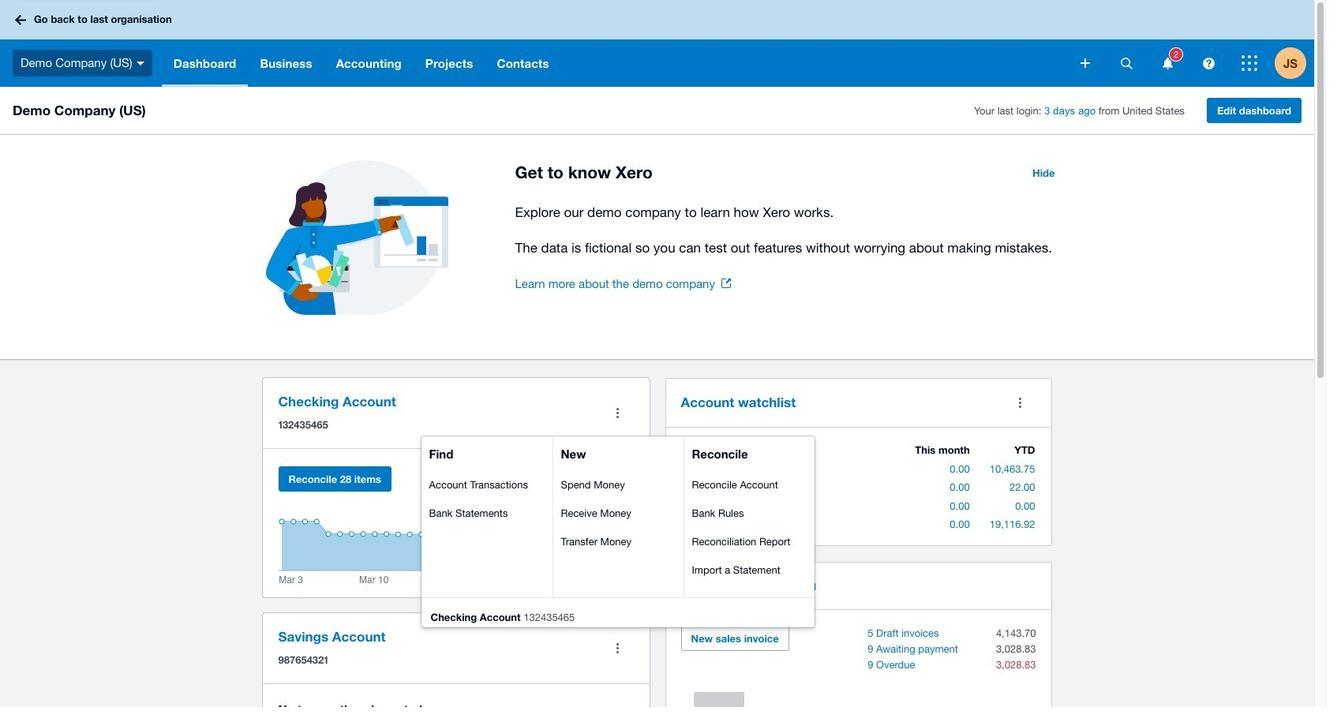 Task type: locate. For each thing, give the bounding box(es) containing it.
1 menu item from the left
[[429, 444, 545, 463]]

menu item for first menu from right
[[692, 444, 807, 463]]

2 horizontal spatial menu
[[692, 476, 807, 580]]

1 horizontal spatial svg image
[[136, 61, 144, 65]]

2 menu item from the left
[[561, 444, 676, 463]]

3 menu item from the left
[[692, 444, 807, 463]]

2 menu from the left
[[561, 476, 676, 552]]

menu item for 2nd menu from right
[[561, 444, 676, 463]]

menu
[[429, 476, 545, 523], [561, 476, 676, 552], [692, 476, 807, 580]]

0 horizontal spatial menu item
[[429, 444, 545, 463]]

2 horizontal spatial menu item
[[692, 444, 807, 463]]

0 horizontal spatial menu
[[429, 476, 545, 523]]

0 horizontal spatial svg image
[[15, 15, 26, 25]]

svg image
[[15, 15, 26, 25], [1242, 55, 1258, 71], [136, 61, 144, 65]]

svg image
[[1121, 57, 1133, 69], [1163, 57, 1173, 69], [1203, 57, 1215, 69], [1081, 58, 1091, 68]]

1 horizontal spatial menu item
[[561, 444, 676, 463]]

1 horizontal spatial menu
[[561, 476, 676, 552]]

banner
[[0, 0, 1315, 87]]

2 horizontal spatial svg image
[[1242, 55, 1258, 71]]

menu item
[[429, 444, 545, 463], [561, 444, 676, 463], [692, 444, 807, 463]]



Task type: vqa. For each thing, say whether or not it's contained in the screenshot.
right menu item
yes



Task type: describe. For each thing, give the bounding box(es) containing it.
intro banner body element
[[515, 201, 1065, 259]]

3 menu from the left
[[692, 476, 807, 580]]

1 menu from the left
[[429, 476, 545, 523]]

menu item for 1st menu from the left
[[429, 444, 545, 463]]

accounts watchlist options image
[[1005, 387, 1037, 419]]



